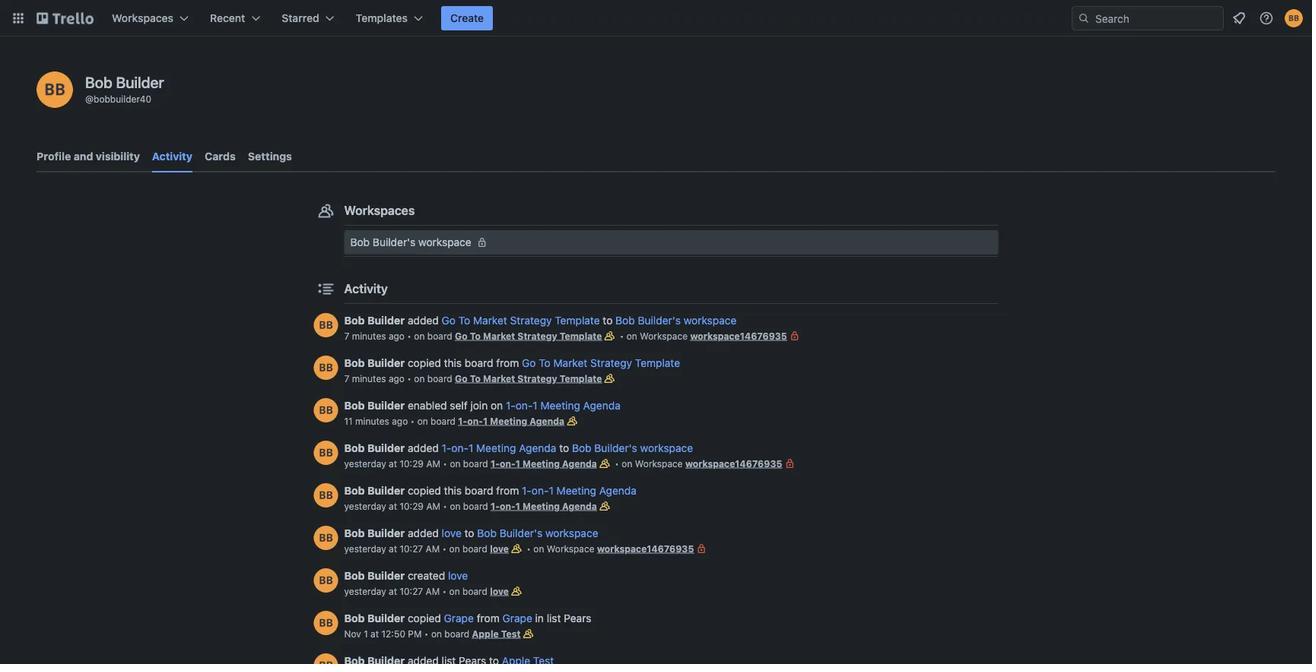 Task type: locate. For each thing, give the bounding box(es) containing it.
minutes for bob builder enabled self join on 1-on-1 meeting agenda
[[355, 416, 389, 427]]

0 vertical spatial • on workspace workspace14676935
[[617, 331, 787, 342]]

workspace for bob builder added 1-on-1 meeting agenda to bob builder's workspace
[[635, 459, 683, 469]]

builder for bob builder enabled self join on 1-on-1 meeting agenda
[[367, 400, 405, 412]]

0 vertical spatial workspaces
[[112, 12, 173, 24]]

builder for bob builder created love
[[367, 570, 405, 583]]

1 horizontal spatial to
[[559, 442, 569, 455]]

0 vertical spatial copied
[[408, 357, 441, 370]]

1 vertical spatial 7 minutes ago • on board go to market strategy template
[[344, 373, 602, 384]]

ago for copied this board from
[[389, 373, 405, 384]]

all members of the workspace can see and edit this board. image for bob builder created love
[[509, 584, 524, 599]]

bob builder copied grape from grape in list pears
[[344, 613, 591, 625]]

1 vertical spatial to
[[559, 442, 569, 455]]

bob builder (bobbuilder40) image for bob builder created love all members of the workspace can see and edit this board. icon
[[314, 569, 338, 593]]

love link right created
[[448, 570, 468, 583]]

0 vertical spatial workspace
[[640, 331, 688, 342]]

grape
[[444, 613, 474, 625], [502, 613, 532, 625]]

workspace14676935 link for bob builder added go to market strategy template to bob builder's workspace
[[690, 331, 787, 342]]

2 vertical spatial workspace14676935
[[597, 544, 694, 554]]

bob builder (bobbuilder40) image for all members of the workspace can see and edit this board. icon for from
[[314, 612, 338, 636]]

bob builder (bobbuilder40) image
[[1285, 9, 1303, 27], [314, 356, 338, 380], [314, 441, 338, 466], [314, 526, 338, 551], [314, 569, 338, 593], [314, 612, 338, 636]]

grape up nov 1 at 12:50 pm • on board apple test on the left bottom of page
[[444, 613, 474, 625]]

settings link
[[248, 143, 292, 170]]

1 copied from the top
[[408, 357, 441, 370]]

2 10:27 from the top
[[400, 586, 423, 597]]

this workspace is private. it's not indexed or visible to those outside the workspace. image for bob builder added love to bob builder's workspace
[[694, 542, 709, 557]]

0 vertical spatial yesterday at 10:29 am • on board 1-on-1 meeting agenda
[[344, 459, 597, 469]]

2 vertical spatial workspace
[[547, 544, 594, 554]]

activity left cards
[[152, 150, 192, 163]]

grape link
[[444, 613, 474, 625], [502, 613, 532, 625]]

all members of the workspace can see and edit this board. image
[[597, 499, 612, 514], [509, 584, 524, 599], [521, 627, 536, 642]]

1 horizontal spatial activity
[[344, 282, 388, 296]]

minutes for bob builder copied this board from go to market strategy template
[[352, 373, 386, 384]]

join
[[470, 400, 488, 412]]

this for go
[[444, 357, 462, 370]]

1 vertical spatial ago
[[389, 373, 405, 384]]

2 vertical spatial workspace14676935 link
[[597, 544, 694, 554]]

yesterday at 10:29 am • on board 1-on-1 meeting agenda up bob builder copied this board from 1-on-1 meeting agenda
[[344, 459, 597, 469]]

yesterday
[[344, 459, 386, 469], [344, 501, 386, 512], [344, 544, 386, 554], [344, 586, 386, 597]]

1 7 minutes ago • on board go to market strategy template from the top
[[344, 331, 602, 342]]

workspace
[[640, 331, 688, 342], [635, 459, 683, 469], [547, 544, 594, 554]]

1 horizontal spatial workspaces
[[344, 203, 415, 218]]

to
[[458, 315, 470, 327], [470, 331, 481, 342], [539, 357, 551, 370], [470, 373, 481, 384]]

1 vertical spatial this
[[444, 485, 462, 497]]

1 vertical spatial minutes
[[352, 373, 386, 384]]

1 7 from the top
[[344, 331, 349, 342]]

love link down 'bob builder added love to bob builder's workspace'
[[490, 544, 509, 554]]

bob for bob builder added 1-on-1 meeting agenda to bob builder's workspace
[[344, 442, 365, 455]]

love up created
[[442, 527, 462, 540]]

bob for bob builder copied grape from grape in list pears
[[344, 613, 365, 625]]

0 horizontal spatial workspaces
[[112, 12, 173, 24]]

am
[[426, 459, 440, 469], [426, 501, 440, 512], [426, 544, 440, 554], [426, 586, 440, 597]]

yesterday at 10:27 am • on board love up created
[[344, 544, 509, 554]]

0 horizontal spatial activity
[[152, 150, 192, 163]]

1
[[533, 400, 538, 412], [483, 416, 488, 427], [469, 442, 473, 455], [516, 459, 520, 469], [549, 485, 554, 497], [516, 501, 520, 512], [364, 629, 368, 640]]

1 vertical spatial workspace14676935 link
[[685, 459, 782, 469]]

am up 'bob builder added love to bob builder's workspace'
[[426, 501, 440, 512]]

from up bob builder enabled self join on 1-on-1 meeting agenda
[[496, 357, 519, 370]]

0 vertical spatial added
[[408, 315, 439, 327]]

7
[[344, 331, 349, 342], [344, 373, 349, 384]]

1 vertical spatial workspace
[[635, 459, 683, 469]]

0 vertical spatial this
[[444, 357, 462, 370]]

2 vertical spatial copied
[[408, 613, 441, 625]]

bob for bob builder created love
[[344, 570, 365, 583]]

primary element
[[0, 0, 1312, 37]]

2 vertical spatial minutes
[[355, 416, 389, 427]]

0 vertical spatial yesterday at 10:27 am • on board love
[[344, 544, 509, 554]]

1- up bob builder copied this board from 1-on-1 meeting agenda
[[491, 459, 500, 469]]

0 vertical spatial to
[[603, 315, 613, 327]]

7 minutes ago • on board go to market strategy template
[[344, 331, 602, 342], [344, 373, 602, 384]]

pm
[[408, 629, 422, 640]]

10:29 up 'bob builder added love to bob builder's workspace'
[[400, 501, 424, 512]]

templates button
[[347, 6, 432, 30]]

in
[[535, 613, 544, 625]]

all members of the workspace can see and edit this board. image
[[602, 329, 617, 344], [602, 371, 617, 386], [565, 414, 580, 429], [597, 456, 612, 472], [509, 542, 524, 557]]

2 added from the top
[[408, 442, 439, 455]]

bob builder @ bobbuilder40
[[85, 73, 164, 104]]

meeting
[[540, 400, 580, 412], [490, 416, 527, 427], [476, 442, 516, 455], [523, 459, 560, 469], [556, 485, 596, 497], [523, 501, 560, 512]]

1- down bob builder copied this board from 1-on-1 meeting agenda
[[491, 501, 500, 512]]

builder for bob builder added love to bob builder's workspace
[[367, 527, 405, 540]]

sm image
[[474, 235, 490, 250]]

from up apple
[[477, 613, 500, 625]]

11 minutes ago • on board 1-on-1 meeting agenda
[[344, 416, 565, 427]]

2 horizontal spatial to
[[603, 315, 613, 327]]

agenda
[[583, 400, 621, 412], [530, 416, 565, 427], [519, 442, 556, 455], [562, 459, 597, 469], [599, 485, 637, 497], [562, 501, 597, 512]]

copied up 'enabled'
[[408, 357, 441, 370]]

copied up nov 1 at 12:50 pm • on board apple test on the left bottom of page
[[408, 613, 441, 625]]

10:27 up bob builder created love
[[400, 544, 423, 554]]

0 horizontal spatial grape link
[[444, 613, 474, 625]]

workspace14676935 link
[[690, 331, 787, 342], [685, 459, 782, 469], [597, 544, 694, 554]]

go to market strategy template link
[[442, 315, 600, 327], [455, 331, 602, 342], [522, 357, 680, 370], [455, 373, 602, 384]]

10:27 down bob builder created love
[[400, 586, 423, 597]]

to for go to market strategy template
[[603, 315, 613, 327]]

bob builder (bobbuilder40) image
[[37, 71, 73, 108], [314, 313, 338, 338], [314, 399, 338, 423], [314, 484, 338, 508]]

create button
[[441, 6, 493, 30]]

workspaces up bob builder @ bobbuilder40
[[112, 12, 173, 24]]

builder for bob builder copied this board from go to market strategy template
[[367, 357, 405, 370]]

1 10:27 from the top
[[400, 544, 423, 554]]

this workspace is private. it's not indexed or visible to those outside the workspace. image
[[787, 329, 802, 344]]

bob builder added go to market strategy template to bob builder's workspace
[[344, 315, 737, 327]]

all members of the workspace can see and edit this board. image for bob builder copied this board from 1-on-1 meeting agenda
[[597, 499, 612, 514]]

love
[[442, 527, 462, 540], [490, 544, 509, 554], [448, 570, 468, 583], [490, 586, 509, 597]]

1 added from the top
[[408, 315, 439, 327]]

2 copied from the top
[[408, 485, 441, 497]]

• on workspace workspace14676935
[[617, 331, 787, 342], [612, 459, 782, 469], [524, 544, 694, 554]]

0 vertical spatial from
[[496, 357, 519, 370]]

0 vertical spatial this workspace is private. it's not indexed or visible to those outside the workspace. image
[[782, 456, 797, 472]]

1 horizontal spatial this workspace is private. it's not indexed or visible to those outside the workspace. image
[[782, 456, 797, 472]]

1-
[[506, 400, 516, 412], [458, 416, 467, 427], [442, 442, 451, 455], [491, 459, 500, 469], [522, 485, 532, 497], [491, 501, 500, 512]]

this
[[444, 357, 462, 370], [444, 485, 462, 497]]

bob for bob builder copied this board from 1-on-1 meeting agenda
[[344, 485, 365, 497]]

this workspace is private. it's not indexed or visible to those outside the workspace. image
[[782, 456, 797, 472], [694, 542, 709, 557]]

strategy
[[510, 315, 552, 327], [517, 331, 557, 342], [590, 357, 632, 370], [517, 373, 557, 384]]

bob builder enabled self join on 1-on-1 meeting agenda
[[344, 400, 621, 412]]

self
[[450, 400, 468, 412]]

from
[[496, 357, 519, 370], [496, 485, 519, 497], [477, 613, 500, 625]]

bob inside bob builder @ bobbuilder40
[[85, 73, 112, 91]]

workspace14676935 link for bob builder added 1-on-1 meeting agenda to bob builder's workspace
[[685, 459, 782, 469]]

workspace14676935 for bob builder added go to market strategy template to bob builder's workspace
[[690, 331, 787, 342]]

bob for bob builder added go to market strategy template to bob builder's workspace
[[344, 315, 365, 327]]

1 vertical spatial added
[[408, 442, 439, 455]]

1 horizontal spatial grape link
[[502, 613, 532, 625]]

0 horizontal spatial grape
[[444, 613, 474, 625]]

2 this from the top
[[444, 485, 462, 497]]

minutes
[[352, 331, 386, 342], [352, 373, 386, 384], [355, 416, 389, 427]]

builder
[[116, 73, 164, 91], [367, 315, 405, 327], [367, 357, 405, 370], [367, 400, 405, 412], [367, 442, 405, 455], [367, 485, 405, 497], [367, 527, 405, 540], [367, 570, 405, 583], [367, 613, 405, 625]]

0 vertical spatial 7 minutes ago • on board go to market strategy template
[[344, 331, 602, 342]]

nov
[[344, 629, 361, 640]]

1 vertical spatial yesterday at 10:27 am • on board love
[[344, 586, 509, 597]]

love right created
[[448, 570, 468, 583]]

bob builder created love
[[344, 570, 468, 583]]

go
[[442, 315, 456, 327], [455, 331, 467, 342], [522, 357, 536, 370], [455, 373, 467, 384]]

visibility
[[96, 150, 140, 163]]

2 vertical spatial ago
[[392, 416, 408, 427]]

1 10:29 from the top
[[400, 459, 424, 469]]

2 grape from the left
[[502, 613, 532, 625]]

bob builder's workspace link for bob builder added 1-on-1 meeting agenda to bob builder's workspace
[[572, 442, 693, 455]]

this workspace is private. it's not indexed or visible to those outside the workspace. image for bob builder added 1-on-1 meeting agenda to bob builder's workspace
[[782, 456, 797, 472]]

0 horizontal spatial this workspace is private. it's not indexed or visible to those outside the workspace. image
[[694, 542, 709, 557]]

to
[[603, 315, 613, 327], [559, 442, 569, 455], [464, 527, 474, 540]]

2 vertical spatial to
[[464, 527, 474, 540]]

1 vertical spatial • on workspace workspace14676935
[[612, 459, 782, 469]]

workspaces
[[112, 12, 173, 24], [344, 203, 415, 218]]

10:29 down 'enabled'
[[400, 459, 424, 469]]

1 horizontal spatial grape
[[502, 613, 532, 625]]

0 vertical spatial 7
[[344, 331, 349, 342]]

7 minutes ago • on board go to market strategy template up join
[[344, 373, 602, 384]]

created
[[408, 570, 445, 583]]

bob for bob builder copied this board from go to market strategy template
[[344, 357, 365, 370]]

yesterday at 10:29 am • on board 1-on-1 meeting agenda down bob builder copied this board from 1-on-1 meeting agenda
[[344, 501, 597, 512]]

1 vertical spatial from
[[496, 485, 519, 497]]

yesterday at 10:27 am • on board love
[[344, 544, 509, 554], [344, 586, 509, 597]]

at
[[389, 459, 397, 469], [389, 501, 397, 512], [389, 544, 397, 554], [389, 586, 397, 597], [370, 629, 379, 640]]

2 vertical spatial all members of the workspace can see and edit this board. image
[[521, 627, 536, 642]]

copied
[[408, 357, 441, 370], [408, 485, 441, 497], [408, 613, 441, 625]]

love link
[[442, 527, 462, 540], [490, 544, 509, 554], [448, 570, 468, 583], [490, 586, 509, 597]]

activity down bob builder's workspace in the top of the page
[[344, 282, 388, 296]]

•
[[407, 331, 411, 342], [620, 331, 624, 342], [407, 373, 411, 384], [410, 416, 415, 427], [443, 459, 447, 469], [615, 459, 619, 469], [443, 501, 447, 512], [442, 544, 447, 554], [527, 544, 531, 554], [442, 586, 447, 597], [424, 629, 429, 640]]

workspace14676935
[[690, 331, 787, 342], [685, 459, 782, 469], [597, 544, 694, 554]]

builder's
[[373, 236, 416, 249], [638, 315, 681, 327], [594, 442, 637, 455], [500, 527, 542, 540]]

this up self
[[444, 357, 462, 370]]

2 vertical spatial added
[[408, 527, 439, 540]]

0 vertical spatial all members of the workspace can see and edit this board. image
[[597, 499, 612, 514]]

this up 'bob builder added love to bob builder's workspace'
[[444, 485, 462, 497]]

ago for enabled self join on
[[392, 416, 408, 427]]

1 vertical spatial yesterday at 10:29 am • on board 1-on-1 meeting agenda
[[344, 501, 597, 512]]

0 vertical spatial 10:27
[[400, 544, 423, 554]]

copied up 'bob builder added love to bob builder's workspace'
[[408, 485, 441, 497]]

pears
[[564, 613, 591, 625]]

1 vertical spatial 10:29
[[400, 501, 424, 512]]

added
[[408, 315, 439, 327], [408, 442, 439, 455], [408, 527, 439, 540]]

1-on-1 meeting agenda link
[[506, 400, 621, 412], [458, 416, 565, 427], [442, 442, 556, 455], [491, 459, 597, 469], [522, 485, 637, 497], [491, 501, 597, 512]]

am down created
[[426, 586, 440, 597]]

11
[[344, 416, 353, 427]]

apple test link
[[472, 629, 521, 640]]

2 vertical spatial • on workspace workspace14676935
[[524, 544, 694, 554]]

market
[[473, 315, 507, 327], [483, 331, 515, 342], [553, 357, 587, 370], [483, 373, 515, 384]]

1 vertical spatial activity
[[344, 282, 388, 296]]

board
[[427, 331, 452, 342], [465, 357, 493, 370], [427, 373, 452, 384], [431, 416, 456, 427], [463, 459, 488, 469], [465, 485, 493, 497], [463, 501, 488, 512], [462, 544, 487, 554], [462, 586, 487, 597], [444, 629, 469, 640]]

1 this from the top
[[444, 357, 462, 370]]

grape up test
[[502, 613, 532, 625]]

settings
[[248, 150, 292, 163]]

@
[[85, 94, 94, 104]]

0 vertical spatial workspace14676935
[[690, 331, 787, 342]]

3 yesterday from the top
[[344, 544, 386, 554]]

builder for bob builder added 1-on-1 meeting agenda to bob builder's workspace
[[367, 442, 405, 455]]

all members of the workspace can see and edit this board. image for workspace
[[509, 542, 524, 557]]

on
[[414, 331, 425, 342], [627, 331, 637, 342], [414, 373, 425, 384], [491, 400, 503, 412], [417, 416, 428, 427], [450, 459, 461, 469], [622, 459, 632, 469], [450, 501, 461, 512], [449, 544, 460, 554], [533, 544, 544, 554], [449, 586, 460, 597], [431, 629, 442, 640]]

added for love
[[408, 527, 439, 540]]

bob builder's workspace link
[[344, 230, 998, 255], [615, 315, 737, 327], [572, 442, 693, 455], [477, 527, 598, 540]]

1 vertical spatial workspace14676935
[[685, 459, 782, 469]]

workspaces button
[[103, 6, 198, 30]]

template
[[555, 315, 600, 327], [560, 331, 602, 342], [635, 357, 680, 370], [560, 373, 602, 384]]

bob builder added 1-on-1 meeting agenda to bob builder's workspace
[[344, 442, 693, 455]]

• on workspace workspace14676935 for bob builder added 1-on-1 meeting agenda to bob builder's workspace
[[612, 459, 782, 469]]

• on workspace workspace14676935 for bob builder added go to market strategy template to bob builder's workspace
[[617, 331, 787, 342]]

1 vertical spatial copied
[[408, 485, 441, 497]]

on-
[[516, 400, 533, 412], [467, 416, 483, 427], [451, 442, 469, 455], [500, 459, 516, 469], [532, 485, 549, 497], [500, 501, 516, 512]]

0 vertical spatial workspace14676935 link
[[690, 331, 787, 342]]

yesterday at 10:29 am • on board 1-on-1 meeting agenda
[[344, 459, 597, 469], [344, 501, 597, 512]]

yesterday at 10:27 am • on board love down created
[[344, 586, 509, 597]]

1 vertical spatial 10:27
[[400, 586, 423, 597]]

bob builder's workspace link for bob builder added go to market strategy template to bob builder's workspace
[[615, 315, 737, 327]]

0 vertical spatial 10:29
[[400, 459, 424, 469]]

ago
[[389, 331, 405, 342], [389, 373, 405, 384], [392, 416, 408, 427]]

10:29
[[400, 459, 424, 469], [400, 501, 424, 512]]

activity
[[152, 150, 192, 163], [344, 282, 388, 296]]

10:27
[[400, 544, 423, 554], [400, 586, 423, 597]]

0 vertical spatial activity
[[152, 150, 192, 163]]

1- right join
[[506, 400, 516, 412]]

workspaces up bob builder's workspace in the top of the page
[[344, 203, 415, 218]]

1 vertical spatial all members of the workspace can see and edit this board. image
[[509, 584, 524, 599]]

1 vertical spatial this workspace is private. it's not indexed or visible to those outside the workspace. image
[[694, 542, 709, 557]]

bob
[[85, 73, 112, 91], [350, 236, 370, 249], [344, 315, 365, 327], [615, 315, 635, 327], [344, 357, 365, 370], [344, 400, 365, 412], [344, 442, 365, 455], [572, 442, 591, 455], [344, 485, 365, 497], [344, 527, 365, 540], [477, 527, 497, 540], [344, 570, 365, 583], [344, 613, 365, 625]]

from down bob builder added 1-on-1 meeting agenda to bob builder's workspace at the bottom
[[496, 485, 519, 497]]

grape link up nov 1 at 12:50 pm • on board apple test on the left bottom of page
[[444, 613, 474, 625]]

bob for bob builder enabled self join on 1-on-1 meeting agenda
[[344, 400, 365, 412]]

from for go
[[496, 357, 519, 370]]

builder inside bob builder @ bobbuilder40
[[116, 73, 164, 91]]

7 minutes ago • on board go to market strategy template up "bob builder copied this board from go to market strategy template"
[[344, 331, 602, 342]]

workspace
[[418, 236, 471, 249], [684, 315, 737, 327], [640, 442, 693, 455], [545, 527, 598, 540]]

3 added from the top
[[408, 527, 439, 540]]

1 vertical spatial 7
[[344, 373, 349, 384]]

grape link up test
[[502, 613, 532, 625]]



Task type: vqa. For each thing, say whether or not it's contained in the screenshot.


Task type: describe. For each thing, give the bounding box(es) containing it.
bob for bob builder added love to bob builder's workspace
[[344, 527, 365, 540]]

3 copied from the top
[[408, 613, 441, 625]]

to for 1-on-1 meeting agenda
[[559, 442, 569, 455]]

bob builder (bobbuilder40) image for all members of the workspace can see and edit this board. image for workspace
[[314, 526, 338, 551]]

Search field
[[1090, 7, 1223, 30]]

0 vertical spatial ago
[[389, 331, 405, 342]]

added for go
[[408, 315, 439, 327]]

workspace14676935 for bob builder added 1-on-1 meeting agenda to bob builder's workspace
[[685, 459, 782, 469]]

2 yesterday at 10:27 am • on board love from the top
[[344, 586, 509, 597]]

0 notifications image
[[1230, 9, 1248, 27]]

this for 1-
[[444, 485, 462, 497]]

1 grape link from the left
[[444, 613, 474, 625]]

builder for bob builder copied this board from 1-on-1 meeting agenda
[[367, 485, 405, 497]]

love up bob builder copied grape from grape in list pears
[[490, 586, 509, 597]]

1 vertical spatial workspaces
[[344, 203, 415, 218]]

bobbuilder40
[[94, 94, 151, 104]]

profile and visibility link
[[37, 143, 140, 170]]

builder for bob builder @ bobbuilder40
[[116, 73, 164, 91]]

bob builder (bobbuilder40) image for all members of the workspace can see and edit this board. image associated with agenda
[[314, 441, 338, 466]]

cards
[[205, 150, 236, 163]]

profile
[[37, 150, 71, 163]]

workspaces inside dropdown button
[[112, 12, 173, 24]]

bob builder's workspace link for bob builder added love to bob builder's workspace
[[477, 527, 598, 540]]

bob for bob builder @ bobbuilder40
[[85, 73, 112, 91]]

back to home image
[[37, 6, 94, 30]]

builder for bob builder copied grape from grape in list pears
[[367, 613, 405, 625]]

and
[[74, 150, 93, 163]]

all members of the workspace can see and edit this board. image for from
[[521, 627, 536, 642]]

profile and visibility
[[37, 150, 140, 163]]

1 yesterday at 10:27 am • on board love from the top
[[344, 544, 509, 554]]

starred button
[[273, 6, 344, 30]]

bob builder copied this board from go to market strategy template
[[344, 357, 680, 370]]

cards link
[[205, 143, 236, 170]]

1- down self
[[458, 416, 467, 427]]

starred
[[282, 12, 319, 24]]

bob builder (bobbuilder40) image for copied this board from
[[314, 484, 338, 508]]

love link up created
[[442, 527, 462, 540]]

2 vertical spatial from
[[477, 613, 500, 625]]

2 7 from the top
[[344, 373, 349, 384]]

list
[[547, 613, 561, 625]]

1 yesterday at 10:29 am • on board 1-on-1 meeting agenda from the top
[[344, 459, 597, 469]]

added for 1-
[[408, 442, 439, 455]]

bob builder's workspace
[[350, 236, 471, 249]]

workspace14676935 link for bob builder added love to bob builder's workspace
[[597, 544, 694, 554]]

0 vertical spatial minutes
[[352, 331, 386, 342]]

bob builder added love to bob builder's workspace
[[344, 527, 598, 540]]

12:50
[[381, 629, 405, 640]]

copied for go to market strategy template
[[408, 357, 441, 370]]

recent button
[[201, 6, 269, 30]]

2 yesterday at 10:29 am • on board 1-on-1 meeting agenda from the top
[[344, 501, 597, 512]]

templates
[[356, 12, 408, 24]]

am up created
[[426, 544, 440, 554]]

test
[[501, 629, 521, 640]]

1- down 11 minutes ago • on board 1-on-1 meeting agenda
[[442, 442, 451, 455]]

builder for bob builder added go to market strategy template to bob builder's workspace
[[367, 315, 405, 327]]

0 horizontal spatial to
[[464, 527, 474, 540]]

bob for bob builder's workspace
[[350, 236, 370, 249]]

am down 11 minutes ago • on board 1-on-1 meeting agenda
[[426, 459, 440, 469]]

bob builder copied this board from 1-on-1 meeting agenda
[[344, 485, 637, 497]]

2 10:29 from the top
[[400, 501, 424, 512]]

nov 1 at 12:50 pm • on board apple test
[[344, 629, 521, 640]]

4 yesterday from the top
[[344, 586, 386, 597]]

apple
[[472, 629, 499, 640]]

all members of the workspace can see and edit this board. image for template
[[602, 329, 617, 344]]

2 7 minutes ago • on board go to market strategy template from the top
[[344, 373, 602, 384]]

create
[[450, 12, 484, 24]]

1- down bob builder added 1-on-1 meeting agenda to bob builder's workspace at the bottom
[[522, 485, 532, 497]]

open information menu image
[[1259, 11, 1274, 26]]

2 yesterday from the top
[[344, 501, 386, 512]]

enabled
[[408, 400, 447, 412]]

workspace for bob builder added love to bob builder's workspace
[[547, 544, 594, 554]]

bob builder (bobbuilder40) image for enabled self join on
[[314, 399, 338, 423]]

2 grape link from the left
[[502, 613, 532, 625]]

1 yesterday from the top
[[344, 459, 386, 469]]

1 grape from the left
[[444, 613, 474, 625]]

all members of the workspace can see and edit this board. image for agenda
[[597, 456, 612, 472]]

love link up bob builder copied grape from grape in list pears
[[490, 586, 509, 597]]

workspace for bob builder added go to market strategy template to bob builder's workspace
[[640, 331, 688, 342]]

• on workspace workspace14676935 for bob builder added love to bob builder's workspace
[[524, 544, 694, 554]]

recent
[[210, 12, 245, 24]]

bob builder (bobbuilder40) image for added
[[314, 313, 338, 338]]

copied for 1-on-1 meeting agenda
[[408, 485, 441, 497]]

from for 1-
[[496, 485, 519, 497]]

search image
[[1078, 12, 1090, 24]]

workspace14676935 for bob builder added love to bob builder's workspace
[[597, 544, 694, 554]]

activity link
[[152, 143, 192, 173]]

love down 'bob builder added love to bob builder's workspace'
[[490, 544, 509, 554]]



